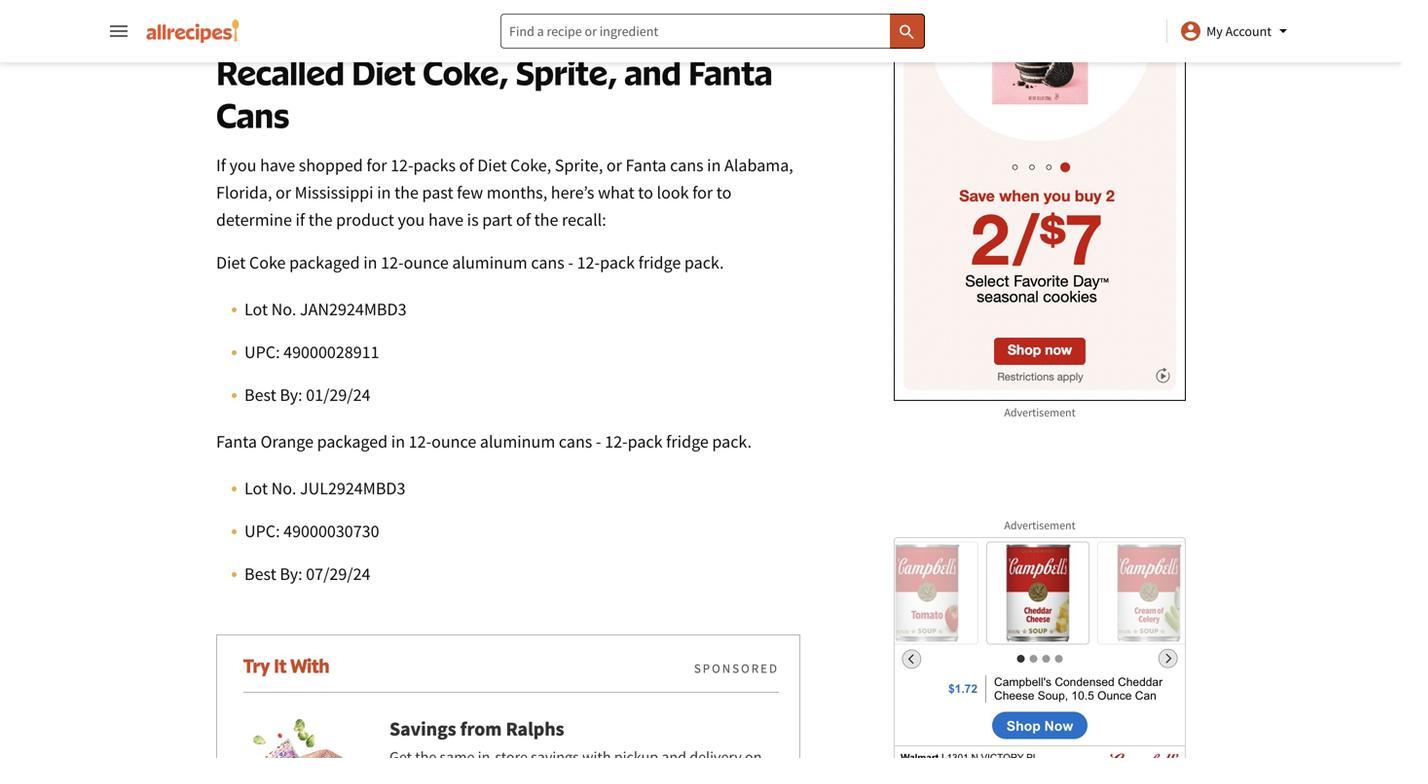 Task type: locate. For each thing, give the bounding box(es) containing it.
1 horizontal spatial for
[[692, 182, 713, 203]]

fanta
[[688, 51, 773, 93], [626, 154, 666, 176], [216, 431, 257, 453]]

2 best from the top
[[244, 563, 276, 585]]

- for diet coke packaged in 12-ounce aluminum cans - 12-pack fridge pack.
[[568, 252, 573, 274]]

fanta left orange
[[216, 431, 257, 453]]

packaged up lot no. jan2924mbd3
[[289, 252, 360, 274]]

0 vertical spatial by:
[[280, 384, 302, 406]]

diet inside "if you have shopped for 12-packs of diet coke, sprite, or fanta cans in alabama, florida, or mississippi in the past few months, here's what to look for to determine if the product you have is part of the recall:"
[[477, 154, 507, 176]]

0 vertical spatial have
[[260, 154, 295, 176]]

Find a recipe or ingredient text field
[[500, 14, 925, 49]]

part
[[482, 209, 513, 231]]

0 vertical spatial for
[[366, 154, 387, 176]]

the left "past"
[[394, 182, 419, 203]]

the
[[394, 182, 419, 203], [308, 209, 333, 231], [534, 209, 558, 231]]

0 vertical spatial -
[[568, 252, 573, 274]]

0 horizontal spatial or
[[276, 182, 291, 203]]

1 horizontal spatial diet
[[352, 51, 416, 93]]

aluminum for orange
[[480, 431, 555, 453]]

1 horizontal spatial coke,
[[510, 154, 551, 176]]

have up "florida,"
[[260, 154, 295, 176]]

for right shopped
[[366, 154, 387, 176]]

past
[[422, 182, 453, 203]]

1 vertical spatial packaged
[[317, 431, 388, 453]]

1 vertical spatial or
[[276, 182, 291, 203]]

coke, inside "if you have shopped for 12-packs of diet coke, sprite, or fanta cans in alabama, florida, or mississippi in the past few months, here's what to look for to determine if the product you have is part of the recall:"
[[510, 154, 551, 176]]

0 horizontal spatial to
[[638, 182, 653, 203]]

1 vertical spatial lot
[[244, 478, 268, 499]]

1 vertical spatial pack
[[628, 431, 663, 453]]

1 vertical spatial diet
[[477, 154, 507, 176]]

best up orange
[[244, 384, 276, 406]]

diet coke packaged in 12-ounce aluminum cans - 12-pack fridge pack.
[[216, 252, 727, 274]]

1 vertical spatial best
[[244, 563, 276, 585]]

best down upc: 49000030730
[[244, 563, 276, 585]]

pack. for diet coke packaged in 12-ounce aluminum cans - 12-pack fridge pack.
[[684, 252, 724, 274]]

product
[[336, 209, 394, 231]]

you right if
[[229, 154, 257, 176]]

1 vertical spatial cans
[[531, 252, 565, 274]]

0 vertical spatial coke,
[[423, 51, 509, 93]]

here's
[[551, 182, 594, 203]]

of up few at the left of page
[[459, 154, 474, 176]]

my
[[1206, 22, 1223, 40]]

1 vertical spatial fridge
[[666, 431, 709, 453]]

0 vertical spatial fridge
[[638, 252, 681, 274]]

07/29/24
[[306, 563, 370, 585]]

1 horizontal spatial the
[[394, 182, 419, 203]]

coke
[[249, 252, 286, 274]]

best by: 07/29/24
[[244, 563, 370, 585]]

1 horizontal spatial you
[[398, 209, 425, 231]]

2 vertical spatial cans
[[559, 431, 592, 453]]

fridge
[[638, 252, 681, 274], [666, 431, 709, 453]]

0 vertical spatial advertisement region
[[894, 0, 1186, 401]]

2 upc: from the top
[[244, 520, 280, 542]]

to
[[638, 182, 653, 203], [716, 182, 732, 203]]

diet inside recalled diet coke, sprite, and fanta cans
[[352, 51, 416, 93]]

determine
[[216, 209, 292, 231]]

my account button
[[1179, 19, 1295, 43]]

1 vertical spatial coke,
[[510, 154, 551, 176]]

0 vertical spatial or
[[606, 154, 622, 176]]

by:
[[280, 384, 302, 406], [280, 563, 302, 585]]

0 vertical spatial lot
[[244, 298, 268, 320]]

packaged
[[289, 252, 360, 274], [317, 431, 388, 453]]

1 vertical spatial no.
[[271, 478, 296, 499]]

0 horizontal spatial -
[[568, 252, 573, 274]]

2 horizontal spatial fanta
[[688, 51, 773, 93]]

by: left 07/29/24
[[280, 563, 302, 585]]

None search field
[[500, 14, 925, 49]]

search image
[[897, 22, 917, 42]]

1 vertical spatial ounce
[[431, 431, 476, 453]]

you down "past"
[[398, 209, 425, 231]]

1 upc: from the top
[[244, 341, 280, 363]]

ounce for coke
[[404, 252, 449, 274]]

lot no. jan2924mbd3
[[244, 298, 407, 320]]

1 vertical spatial aluminum
[[480, 431, 555, 453]]

-
[[568, 252, 573, 274], [596, 431, 601, 453]]

0 vertical spatial of
[[459, 154, 474, 176]]

pack. for fanta orange packaged in 12-ounce aluminum cans - 12-pack fridge pack.
[[712, 431, 752, 453]]

fanta down find a recipe or ingredient text box
[[688, 51, 773, 93]]

to down alabama,
[[716, 182, 732, 203]]

- for fanta orange packaged in 12-ounce aluminum cans - 12-pack fridge pack.
[[596, 431, 601, 453]]

jul2924mbd3
[[300, 478, 405, 499]]

for
[[366, 154, 387, 176], [692, 182, 713, 203]]

0 vertical spatial no.
[[271, 298, 296, 320]]

pack.
[[684, 252, 724, 274], [712, 431, 752, 453]]

have
[[260, 154, 295, 176], [428, 209, 464, 231]]

0 vertical spatial pack.
[[684, 252, 724, 274]]

12-
[[390, 154, 413, 176], [381, 252, 404, 274], [577, 252, 600, 274], [409, 431, 431, 453], [605, 431, 628, 453]]

0 vertical spatial fanta
[[688, 51, 773, 93]]

fanta inside recalled diet coke, sprite, and fanta cans
[[688, 51, 773, 93]]

coke,
[[423, 51, 509, 93], [510, 154, 551, 176]]

1 vertical spatial have
[[428, 209, 464, 231]]

1 by: from the top
[[280, 384, 302, 406]]

by: for 01/29/24
[[280, 384, 302, 406]]

or up the what
[[606, 154, 622, 176]]

best
[[244, 384, 276, 406], [244, 563, 276, 585]]

no.
[[271, 298, 296, 320], [271, 478, 296, 499]]

1 vertical spatial of
[[516, 209, 531, 231]]

0 horizontal spatial of
[[459, 154, 474, 176]]

1 lot from the top
[[244, 298, 268, 320]]

sprite, left and
[[516, 51, 617, 93]]

sprite, inside recalled diet coke, sprite, and fanta cans
[[516, 51, 617, 93]]

cans for fanta orange packaged in 12-ounce aluminum cans - 12-pack fridge pack.
[[559, 431, 592, 453]]

0 vertical spatial ounce
[[404, 252, 449, 274]]

in
[[707, 154, 721, 176], [377, 182, 391, 203], [363, 252, 377, 274], [391, 431, 405, 453]]

packaged up jul2924mbd3 on the left bottom of the page
[[317, 431, 388, 453]]

fanta up "look" at the top left
[[626, 154, 666, 176]]

1 horizontal spatial fanta
[[626, 154, 666, 176]]

recalled
[[216, 51, 344, 93]]

1 horizontal spatial to
[[716, 182, 732, 203]]

if
[[216, 154, 226, 176]]

0 vertical spatial pack
[[600, 252, 635, 274]]

2 vertical spatial diet
[[216, 252, 246, 274]]

sprite, up here's
[[555, 154, 603, 176]]

0 vertical spatial packaged
[[289, 252, 360, 274]]

or
[[606, 154, 622, 176], [276, 182, 291, 203]]

ounce
[[404, 252, 449, 274], [431, 431, 476, 453]]

the left recall:
[[534, 209, 558, 231]]

2 vertical spatial fanta
[[216, 431, 257, 453]]

no. down coke
[[271, 298, 296, 320]]

12- inside "if you have shopped for 12-packs of diet coke, sprite, or fanta cans in alabama, florida, or mississippi in the past few months, here's what to look for to determine if the product you have is part of the recall:"
[[390, 154, 413, 176]]

lot down coke
[[244, 298, 268, 320]]

upc: up best by: 01/29/24
[[244, 341, 280, 363]]

0 vertical spatial sprite,
[[516, 51, 617, 93]]

0 horizontal spatial diet
[[216, 252, 246, 274]]

the right if
[[308, 209, 333, 231]]

upc: 49000030730
[[244, 520, 379, 542]]

0 vertical spatial best
[[244, 384, 276, 406]]

diet
[[352, 51, 416, 93], [477, 154, 507, 176], [216, 252, 246, 274]]

1 vertical spatial -
[[596, 431, 601, 453]]

0 horizontal spatial you
[[229, 154, 257, 176]]

home image
[[146, 19, 240, 43]]

2 horizontal spatial the
[[534, 209, 558, 231]]

1 best from the top
[[244, 384, 276, 406]]

in down product
[[363, 252, 377, 274]]

you
[[229, 154, 257, 176], [398, 209, 425, 231]]

no. down orange
[[271, 478, 296, 499]]

2 horizontal spatial diet
[[477, 154, 507, 176]]

for right "look" at the top left
[[692, 182, 713, 203]]

1 horizontal spatial have
[[428, 209, 464, 231]]

if
[[295, 209, 305, 231]]

upc: up best by: 07/29/24
[[244, 520, 280, 542]]

sprite,
[[516, 51, 617, 93], [555, 154, 603, 176]]

no. for jan2924mbd3
[[271, 298, 296, 320]]

2 by: from the top
[[280, 563, 302, 585]]

0 vertical spatial diet
[[352, 51, 416, 93]]

to left "look" at the top left
[[638, 182, 653, 203]]

1 vertical spatial fanta
[[626, 154, 666, 176]]

have left is
[[428, 209, 464, 231]]

or right "florida,"
[[276, 182, 291, 203]]

1 vertical spatial by:
[[280, 563, 302, 585]]

1 no. from the top
[[271, 298, 296, 320]]

lot down orange
[[244, 478, 268, 499]]

0 vertical spatial upc:
[[244, 341, 280, 363]]

1 vertical spatial pack.
[[712, 431, 752, 453]]

0 vertical spatial cans
[[670, 154, 704, 176]]

upc:
[[244, 341, 280, 363], [244, 520, 280, 542]]

my account
[[1206, 22, 1272, 40]]

of right part
[[516, 209, 531, 231]]

lot for lot no. jan2924mbd3
[[244, 298, 268, 320]]

by: up orange
[[280, 384, 302, 406]]

1 horizontal spatial -
[[596, 431, 601, 453]]

0 horizontal spatial have
[[260, 154, 295, 176]]

aluminum for coke
[[452, 252, 527, 274]]

0 vertical spatial aluminum
[[452, 252, 527, 274]]

shopped
[[299, 154, 363, 176]]

my account banner
[[0, 0, 1402, 758]]

advertisement region
[[894, 0, 1186, 401], [216, 635, 800, 758]]

of
[[459, 154, 474, 176], [516, 209, 531, 231]]

1 vertical spatial upc:
[[244, 520, 280, 542]]

by: for 07/29/24
[[280, 563, 302, 585]]

2 no. from the top
[[271, 478, 296, 499]]

fanta orange packaged in 12-ounce aluminum cans - 12-pack fridge pack.
[[216, 431, 755, 453]]

2 lot from the top
[[244, 478, 268, 499]]

aluminum
[[452, 252, 527, 274], [480, 431, 555, 453]]

pack
[[600, 252, 635, 274], [628, 431, 663, 453]]

is
[[467, 209, 479, 231]]

1 vertical spatial advertisement region
[[216, 635, 800, 758]]

lot for lot no. jul2924mbd3
[[244, 478, 268, 499]]

0 horizontal spatial coke,
[[423, 51, 509, 93]]

0 vertical spatial you
[[229, 154, 257, 176]]

caret_down image
[[1272, 19, 1295, 43]]

cans
[[670, 154, 704, 176], [531, 252, 565, 274], [559, 431, 592, 453]]

lot
[[244, 298, 268, 320], [244, 478, 268, 499]]

1 vertical spatial sprite,
[[555, 154, 603, 176]]

no. for jul2924mbd3
[[271, 478, 296, 499]]



Task type: vqa. For each thing, say whether or not it's contained in the screenshot.
leftmost have
yes



Task type: describe. For each thing, give the bounding box(es) containing it.
01/29/24
[[306, 384, 370, 406]]

look
[[657, 182, 689, 203]]

if you have shopped for 12-packs of diet coke, sprite, or fanta cans in alabama, florida, or mississippi in the past few months, here's what to look for to determine if the product you have is part of the recall:
[[216, 154, 793, 231]]

cans for diet coke packaged in 12-ounce aluminum cans - 12-pack fridge pack.
[[531, 252, 565, 274]]

florida,
[[216, 182, 272, 203]]

1 vertical spatial for
[[692, 182, 713, 203]]

lot no. jul2924mbd3
[[244, 478, 405, 499]]

upc: 49000028911
[[244, 341, 379, 363]]

49000028911
[[283, 341, 379, 363]]

0 horizontal spatial fanta
[[216, 431, 257, 453]]

best for best by: 07/29/24
[[244, 563, 276, 585]]

mississippi
[[295, 182, 373, 203]]

0 horizontal spatial for
[[366, 154, 387, 176]]

fanta inside "if you have shopped for 12-packs of diet coke, sprite, or fanta cans in alabama, florida, or mississippi in the past few months, here's what to look for to determine if the product you have is part of the recall:"
[[626, 154, 666, 176]]

packaged for orange
[[317, 431, 388, 453]]

ounce for orange
[[431, 431, 476, 453]]

in up product
[[377, 182, 391, 203]]

what
[[598, 182, 635, 203]]

packaged for coke
[[289, 252, 360, 274]]

1 horizontal spatial or
[[606, 154, 622, 176]]

cans
[[216, 94, 289, 136]]

0 horizontal spatial advertisement region
[[216, 635, 800, 758]]

jan2924mbd3
[[300, 298, 407, 320]]

alabama,
[[724, 154, 793, 176]]

in up jul2924mbd3 on the left bottom of the page
[[391, 431, 405, 453]]

1 vertical spatial you
[[398, 209, 425, 231]]

orange
[[261, 431, 314, 453]]

2 to from the left
[[716, 182, 732, 203]]

months,
[[487, 182, 547, 203]]

pack for diet coke packaged in 12-ounce aluminum cans - 12-pack fridge pack.
[[600, 252, 635, 274]]

recalled diet coke, sprite, and fanta cans
[[216, 51, 773, 136]]

account
[[1225, 22, 1272, 40]]

cans inside "if you have shopped for 12-packs of diet coke, sprite, or fanta cans in alabama, florida, or mississippi in the past few months, here's what to look for to determine if the product you have is part of the recall:"
[[670, 154, 704, 176]]

1 to from the left
[[638, 182, 653, 203]]

best by: 01/29/24
[[244, 384, 370, 406]]

packs
[[413, 154, 456, 176]]

upc: for upc: 49000030730
[[244, 520, 280, 542]]

best for best by: 01/29/24
[[244, 384, 276, 406]]

sprite, inside "if you have shopped for 12-packs of diet coke, sprite, or fanta cans in alabama, florida, or mississippi in the past few months, here's what to look for to determine if the product you have is part of the recall:"
[[555, 154, 603, 176]]

fridge for fanta orange packaged in 12-ounce aluminum cans - 12-pack fridge pack.
[[666, 431, 709, 453]]

few
[[457, 182, 483, 203]]

none search field inside my account banner
[[500, 14, 925, 49]]

menu image
[[107, 19, 130, 43]]

in left alabama,
[[707, 154, 721, 176]]

0 horizontal spatial the
[[308, 209, 333, 231]]

49000030730
[[283, 520, 379, 542]]

and
[[624, 51, 681, 93]]

coke, inside recalled diet coke, sprite, and fanta cans
[[423, 51, 509, 93]]

pack for fanta orange packaged in 12-ounce aluminum cans - 12-pack fridge pack.
[[628, 431, 663, 453]]

fridge for diet coke packaged in 12-ounce aluminum cans - 12-pack fridge pack.
[[638, 252, 681, 274]]

recall:
[[562, 209, 606, 231]]

1 horizontal spatial of
[[516, 209, 531, 231]]

upc: for upc: 49000028911
[[244, 341, 280, 363]]

account image
[[1179, 19, 1203, 43]]

1 horizontal spatial advertisement region
[[894, 0, 1186, 401]]



